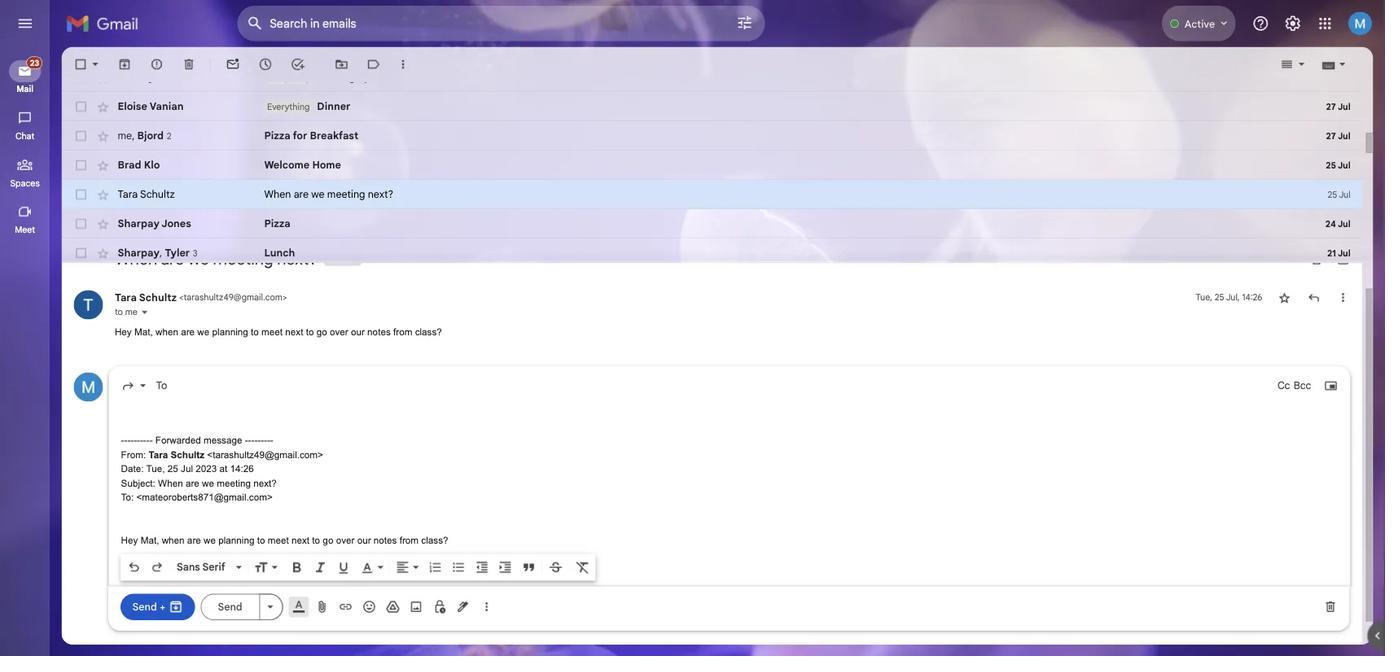 Task type: describe. For each thing, give the bounding box(es) containing it.
0 vertical spatial go
[[351, 363, 363, 375]]

brad klo
[[130, 176, 177, 190]]

row containing brad klo
[[68, 167, 1385, 200]]

welcome home
[[293, 176, 379, 190]]

serif
[[225, 624, 250, 638]]

0 vertical spatial hey
[[127, 363, 146, 375]]

forwarded
[[172, 483, 223, 495]]

jeremy
[[130, 79, 171, 93]]

row containing jeremy miller
[[68, 70, 1385, 102]]

subject: when are we meeting next? to:  <mateoroberts871@gmail.com>
[[134, 531, 307, 558]]

row containing eloise vanian
[[68, 102, 1385, 135]]

home
[[347, 176, 379, 190]]

0 vertical spatial next
[[317, 363, 337, 375]]

more image
[[440, 64, 456, 80]]

go inside message body text field
[[358, 594, 370, 606]]

bjord
[[152, 144, 181, 158]]

meet inside message body text field
[[297, 594, 321, 606]]

we inside when are we meeting next? link
[[345, 209, 360, 223]]

from:
[[134, 499, 162, 511]]

when inside subject: when are we meeting next? to:  <mateoroberts871@gmail.com>
[[175, 531, 203, 543]]

quote ‪(⌘⇧9)‬ image
[[580, 623, 596, 639]]

1 vertical spatial when are we meeting next?
[[127, 276, 352, 299]]

snooze image
[[287, 64, 303, 80]]

sans serif
[[196, 624, 250, 638]]

1 vertical spatial meeting
[[236, 276, 303, 299]]

we up tara schultz < tarashultz49@gmail.com >
[[208, 276, 232, 299]]

class? inside message body text field
[[468, 594, 498, 606]]

jeremy miller
[[130, 79, 206, 93]]

row containing me
[[68, 135, 1385, 167]]

notes inside message body text field
[[415, 594, 441, 606]]

19 - from the left
[[300, 483, 303, 495]]

when are we meeting next? link
[[293, 208, 1385, 224]]

Search in emails text field
[[300, 18, 772, 34]]

type of response image
[[134, 420, 150, 437]]

eloise
[[130, 111, 163, 125]]

14 - from the left
[[282, 483, 286, 495]]

tara schultz cell
[[127, 323, 318, 337]]

are down <
[[201, 363, 216, 375]]

spaces
[[11, 197, 44, 209]]

tue, 25 jul, 14 cell
[[1328, 322, 1385, 338]]

add to tasks image
[[322, 64, 339, 80]]

18 - from the left
[[296, 483, 300, 495]]

23
[[33, 64, 44, 75]]

0 vertical spatial when are we meeting next?
[[293, 209, 437, 223]]

everything
[[296, 112, 344, 124]]

me
[[130, 144, 146, 158]]

dinner
[[352, 111, 389, 125]]

pizza for pizza
[[293, 242, 322, 256]]

when are we meeting next? main content
[[68, 0, 1385, 656]]

klo
[[159, 176, 177, 190]]

parking spot
[[352, 79, 423, 93]]

,
[[146, 144, 149, 158]]

23 link
[[10, 63, 47, 91]]

8 - from the left
[[159, 483, 162, 495]]

tue, 25 jul, 14
[[1328, 324, 1385, 336]]

jul,
[[1362, 324, 1377, 336]]

Search in emails search field
[[264, 7, 850, 46]]

over inside message body text field
[[373, 594, 394, 606]]

sharpay jones
[[130, 242, 212, 256]]

pizza for pizza for breakfast
[[293, 144, 322, 158]]

7 - from the left
[[155, 483, 159, 495]]

indent less ‪(⌘[)‬ image
[[527, 623, 544, 639]]

breakfast
[[344, 144, 398, 158]]

eloise vanian
[[130, 111, 203, 125]]

hey mat, when are we planning to meet next to go over our notes from class? inside message body text field
[[134, 594, 498, 606]]

tara for tara schultz < tarashultz49@gmail.com >
[[127, 323, 152, 337]]

welcome home link
[[293, 176, 1385, 192]]

Message Body text field
[[134, 450, 1385, 608]]

subject:
[[134, 531, 172, 543]]

tue,
[[1328, 324, 1347, 336]]

1 - from the left
[[134, 483, 138, 495]]

formatting options toolbar
[[134, 616, 662, 645]]

row containing tara schultz
[[68, 200, 1385, 233]]

parking
[[352, 79, 394, 93]]

0 vertical spatial from
[[437, 363, 458, 375]]

1 horizontal spatial next?
[[307, 276, 352, 299]]

schultz inside ---------- forwarded message --------- from: tara schultz <tarashultz49@gmail.com>
[[189, 499, 227, 511]]

to:
[[134, 547, 148, 558]]

25
[[1349, 324, 1360, 336]]

for
[[325, 144, 341, 158]]

next? inside when are we meeting next? link
[[408, 209, 437, 223]]

tara inside ---------- forwarded message --------- from: tara schultz <tarashultz49@gmail.com>
[[165, 499, 186, 511]]

sans serif option
[[193, 623, 259, 639]]

main menu image
[[18, 16, 37, 36]]

tara for tara schultz
[[130, 209, 153, 223]]

next inside message body text field
[[323, 594, 343, 606]]

meet heading
[[0, 249, 55, 262]]

none text field inside the when are we meeting next? main content
[[192, 414, 1385, 443]]

tara schultz
[[130, 209, 194, 223]]

bold ‪(⌘b)‬ image
[[322, 623, 338, 639]]



Task type: vqa. For each thing, say whether or not it's contained in the screenshot.
right IT
no



Task type: locate. For each thing, give the bounding box(es) containing it.
tarashultz49@gmail.com
[[204, 324, 313, 336]]

strikethrough ‪(⌘⇧x)‬ image
[[609, 623, 626, 639]]

tara schultz < tarashultz49@gmail.com >
[[127, 323, 318, 337]]

welcome
[[293, 176, 344, 190]]

1 vertical spatial from
[[444, 594, 465, 606]]

our inside message body text field
[[396, 594, 412, 606]]

when down sharpay
[[127, 276, 174, 299]]

message
[[226, 483, 269, 495]]

hey mat, when are we planning to meet next to go over our notes from class? up bold ‪(⌘b)‬ image
[[134, 594, 498, 606]]

over
[[366, 363, 387, 375], [373, 594, 394, 606]]

5 - from the left
[[148, 483, 152, 495]]

1 vertical spatial mat,
[[156, 594, 176, 606]]

1 vertical spatial tara
[[127, 323, 152, 337]]

1 horizontal spatial when
[[175, 531, 203, 543]]

>
[[313, 324, 318, 336]]

<
[[199, 324, 204, 336]]

schultz left <
[[154, 323, 196, 337]]

10 - from the left
[[166, 483, 169, 495]]

jones
[[179, 242, 212, 256]]

we up <mateoroberts871@gmail.com>
[[224, 531, 238, 543]]

report spam image
[[166, 64, 182, 80]]

next
[[317, 363, 337, 375], [323, 594, 343, 606]]

meeting
[[363, 209, 405, 223], [236, 276, 303, 299], [240, 531, 278, 543]]

1 vertical spatial notes
[[415, 594, 441, 606]]

<mateoroberts871@gmail.com>
[[151, 547, 302, 558]]

0 vertical spatial when
[[293, 209, 323, 223]]

everything dinner
[[296, 111, 389, 125]]

hey up undo ‪(⌘z)‬ icon
[[134, 594, 153, 606]]

mail navigation
[[0, 52, 57, 656]]

class?
[[461, 363, 491, 375], [468, 594, 498, 606]]

0 vertical spatial schultz
[[155, 209, 194, 223]]

None checkbox
[[81, 110, 98, 127], [81, 143, 98, 159], [81, 208, 98, 224], [81, 110, 98, 127], [81, 143, 98, 159], [81, 208, 98, 224]]

we down "tara schultz" cell
[[219, 363, 232, 375]]

2 vertical spatial schultz
[[189, 499, 227, 511]]

schultz for tara schultz
[[155, 209, 194, 223]]

mat, inside message body text field
[[156, 594, 176, 606]]

11 - from the left
[[272, 483, 275, 495]]

1 vertical spatial hey
[[134, 594, 153, 606]]

9 - from the left
[[162, 483, 166, 495]]

15 - from the left
[[286, 483, 289, 495]]

0 vertical spatial hey mat, when are we planning to meet next to go over our notes from class?
[[127, 363, 491, 375]]

from
[[437, 363, 458, 375], [444, 594, 465, 606]]

move to image
[[371, 64, 388, 80]]

from inside message body text field
[[444, 594, 465, 606]]

0 vertical spatial notes
[[408, 363, 434, 375]]

1 vertical spatial our
[[396, 594, 412, 606]]

2 vertical spatial meeting
[[240, 531, 278, 543]]

when
[[172, 363, 198, 375], [179, 594, 205, 606]]

tara down 'brad'
[[130, 209, 153, 223]]

next?
[[408, 209, 437, 223], [307, 276, 352, 299], [281, 531, 307, 543]]

1 vertical spatial over
[[373, 594, 394, 606]]

go
[[351, 363, 363, 375], [358, 594, 370, 606]]

6 row from the top
[[68, 233, 1385, 265]]

next up bold ‪(⌘b)‬ image
[[323, 594, 343, 606]]

0 vertical spatial our
[[389, 363, 405, 375]]

hey
[[127, 363, 146, 375], [134, 594, 153, 606]]

2 vertical spatial when
[[175, 531, 203, 543]]

1 vertical spatial next
[[323, 594, 343, 606]]

bulleted list ‪(⌘⇧8)‬ image
[[501, 623, 518, 639]]

meeting inside subject: when are we meeting next? to:  <mateoroberts871@gmail.com>
[[240, 531, 278, 543]]

are up sans
[[208, 594, 223, 606]]

are inside subject: when are we meeting next? to:  <mateoroberts871@gmail.com>
[[206, 531, 221, 543]]

schultz for tara schultz < tarashultz49@gmail.com >
[[154, 323, 196, 337]]

indent more ‪(⌘])‬ image
[[553, 623, 570, 639]]

when down welcome
[[293, 209, 323, 223]]

None text field
[[192, 414, 1385, 443]]

1 row from the top
[[68, 70, 1385, 102]]

brad
[[130, 176, 157, 190]]

0 vertical spatial over
[[366, 363, 387, 375]]

planning inside message body text field
[[242, 594, 282, 606]]

1 vertical spatial hey mat, when are we planning to meet next to go over our notes from class?
[[134, 594, 498, 606]]

---------- forwarded message --------- from: tara schultz <tarashultz49@gmail.com>
[[134, 483, 359, 511]]

1 vertical spatial when
[[179, 594, 205, 606]]

notes
[[408, 363, 434, 375], [415, 594, 441, 606]]

hey up type of response image
[[127, 363, 146, 375]]

sans
[[196, 624, 222, 638]]

when
[[293, 209, 323, 223], [127, 276, 174, 299], [175, 531, 203, 543]]

1 vertical spatial next?
[[307, 276, 352, 299]]

are down jones
[[178, 276, 204, 299]]

1 vertical spatial class?
[[468, 594, 498, 606]]

miller
[[174, 79, 206, 93]]

3 row from the top
[[68, 135, 1385, 167]]

pizza for breakfast link
[[293, 143, 1385, 159]]

pizza down welcome
[[293, 242, 322, 256]]

are down welcome home
[[326, 209, 343, 223]]

tara down forwarded
[[165, 499, 186, 511]]

mat, up redo ‪(⌘y)‬ image
[[156, 594, 176, 606]]

vanian
[[166, 111, 203, 125]]

when are we meeting next? down home
[[293, 209, 437, 223]]

redo ‪(⌘y)‬ image
[[167, 623, 183, 639]]

remove formatting ‪(⌘\)‬ image
[[639, 623, 655, 639]]

schultz down forwarded
[[189, 499, 227, 511]]

0 vertical spatial pizza
[[293, 144, 322, 158]]

advanced search options image
[[811, 9, 844, 42]]

mail heading
[[0, 93, 55, 106]]

are
[[326, 209, 343, 223], [178, 276, 204, 299], [201, 363, 216, 375], [206, 531, 221, 543], [208, 594, 223, 606]]

12 - from the left
[[275, 483, 279, 495]]

2 vertical spatial next?
[[281, 531, 307, 543]]

1 vertical spatial planning
[[242, 594, 282, 606]]

0 vertical spatial tara
[[130, 209, 153, 223]]

0 horizontal spatial when
[[127, 276, 174, 299]]

undo ‪(⌘z)‬ image
[[141, 623, 157, 639]]

we inside subject: when are we meeting next? to:  <mateoroberts871@gmail.com>
[[224, 531, 238, 543]]

hey mat, when are we planning to meet next to go over our notes from class? down >
[[127, 363, 491, 375]]

0 vertical spatial planning
[[235, 363, 275, 375]]

1 vertical spatial pizza
[[293, 242, 322, 256]]

parking spot link
[[293, 78, 1385, 94]]

meeting up tarashultz49@gmail.com
[[236, 276, 303, 299]]

0 vertical spatial mat,
[[149, 363, 169, 375]]

schultz up sharpay jones
[[155, 209, 194, 223]]

mat,
[[149, 363, 169, 375], [156, 594, 176, 606]]

6 - from the left
[[152, 483, 155, 495]]

1 pizza from the top
[[293, 144, 322, 158]]

meet
[[16, 249, 39, 261]]

search in emails image
[[269, 11, 298, 41]]

planning up serif
[[242, 594, 282, 606]]

1 vertical spatial schultz
[[154, 323, 196, 337]]

next? inside subject: when are we meeting next? to:  <mateoroberts871@gmail.com>
[[281, 531, 307, 543]]

delete image
[[202, 64, 218, 80]]

13 - from the left
[[279, 483, 282, 495]]

archive image
[[130, 64, 147, 80]]

7 row from the top
[[68, 265, 1385, 298]]

row
[[68, 70, 1385, 102], [68, 102, 1385, 135], [68, 135, 1385, 167], [68, 167, 1385, 200], [68, 200, 1385, 233], [68, 233, 1385, 265], [68, 265, 1385, 298]]

meet
[[290, 363, 314, 375], [297, 594, 321, 606]]

sharpay
[[130, 242, 177, 256]]

None checkbox
[[81, 64, 98, 80], [81, 78, 98, 94], [81, 176, 98, 192], [81, 241, 98, 257], [81, 273, 98, 290], [81, 64, 98, 80], [81, 78, 98, 94], [81, 176, 98, 192], [81, 241, 98, 257], [81, 273, 98, 290]]

gmail image
[[73, 10, 162, 42]]

hey mat, when are we planning to meet next to go over our notes from class?
[[127, 363, 491, 375], [134, 594, 498, 606]]

numbered list ‪(⌘⇧7)‬ image
[[475, 623, 492, 639]]

17 - from the left
[[293, 483, 296, 495]]

0 horizontal spatial next?
[[281, 531, 307, 543]]

2 pizza from the top
[[293, 242, 322, 256]]

0 vertical spatial meet
[[290, 363, 314, 375]]

we
[[345, 209, 360, 223], [208, 276, 232, 299], [219, 363, 232, 375], [224, 531, 238, 543], [226, 594, 239, 606]]

meeting down home
[[363, 209, 405, 223]]

we down home
[[345, 209, 360, 223]]

1 vertical spatial go
[[358, 594, 370, 606]]

planning down tarashultz49@gmail.com
[[235, 363, 275, 375]]

when are we meeting next?
[[293, 209, 437, 223], [127, 276, 352, 299]]

schultz
[[155, 209, 194, 223], [154, 323, 196, 337], [189, 499, 227, 511]]

3 - from the left
[[141, 483, 145, 495]]

2 horizontal spatial next?
[[408, 209, 437, 223]]

when are we meeting next? up "tara schultz" cell
[[127, 276, 352, 299]]

hey inside message body text field
[[134, 594, 153, 606]]

underline ‪(⌘u)‬ image
[[374, 623, 390, 640]]

tara
[[130, 209, 153, 223], [127, 323, 152, 337], [165, 499, 186, 511]]

our
[[389, 363, 405, 375], [396, 594, 412, 606]]

2
[[185, 145, 190, 157]]

0 vertical spatial meeting
[[363, 209, 405, 223]]

when inside message body text field
[[179, 594, 205, 606]]

0 vertical spatial class?
[[461, 363, 491, 375]]

mat, up type of response image
[[149, 363, 169, 375]]

next down >
[[317, 363, 337, 375]]

tara left <
[[127, 323, 152, 337]]

4 row from the top
[[68, 167, 1385, 200]]

2 vertical spatial tara
[[165, 499, 186, 511]]

pizza left for
[[293, 144, 322, 158]]

pizza for breakfast
[[293, 144, 398, 158]]

when down tara schultz < tarashultz49@gmail.com >
[[172, 363, 198, 375]]

2 - from the left
[[138, 483, 141, 495]]

5 row from the top
[[68, 200, 1385, 233]]

16 - from the left
[[289, 483, 293, 495]]

0 vertical spatial next?
[[408, 209, 437, 223]]

when right subject: at the bottom left
[[175, 531, 203, 543]]

spaces heading
[[0, 197, 55, 210]]

2 row from the top
[[68, 102, 1385, 135]]

italic ‪(⌘i)‬ image
[[348, 623, 364, 639]]

4 - from the left
[[145, 483, 148, 495]]

<tarashultz49@gmail.com>
[[230, 499, 359, 511]]

to
[[278, 363, 287, 375], [339, 363, 348, 375], [285, 594, 294, 606], [346, 594, 355, 606]]

we up serif
[[226, 594, 239, 606]]

planning
[[235, 363, 275, 375], [242, 594, 282, 606]]

me , bjord 2
[[130, 144, 190, 158]]

1 vertical spatial when
[[127, 276, 174, 299]]

are inside when are we meeting next? link
[[326, 209, 343, 223]]

row containing sharpay jones
[[68, 233, 1385, 265]]

-
[[134, 483, 138, 495], [138, 483, 141, 495], [141, 483, 145, 495], [145, 483, 148, 495], [148, 483, 152, 495], [152, 483, 155, 495], [155, 483, 159, 495], [159, 483, 162, 495], [162, 483, 166, 495], [166, 483, 169, 495], [272, 483, 275, 495], [275, 483, 279, 495], [279, 483, 282, 495], [282, 483, 286, 495], [286, 483, 289, 495], [289, 483, 293, 495], [293, 483, 296, 495], [296, 483, 300, 495], [300, 483, 303, 495]]

chat
[[17, 145, 38, 157]]

when up sans
[[179, 594, 205, 606]]

2 horizontal spatial when
[[293, 209, 323, 223]]

14
[[1380, 324, 1385, 336]]

are up <mateoroberts871@gmail.com>
[[206, 531, 221, 543]]

labels image
[[407, 64, 423, 80]]

pizza
[[293, 144, 322, 158], [293, 242, 322, 256]]

meeting up <mateoroberts871@gmail.com>
[[240, 531, 278, 543]]

1 vertical spatial meet
[[297, 594, 321, 606]]

mail
[[18, 93, 37, 105]]

chat heading
[[0, 145, 55, 158]]

spot
[[397, 79, 423, 93]]

pizza link
[[293, 241, 1385, 257]]

0 vertical spatial when
[[172, 363, 198, 375]]



